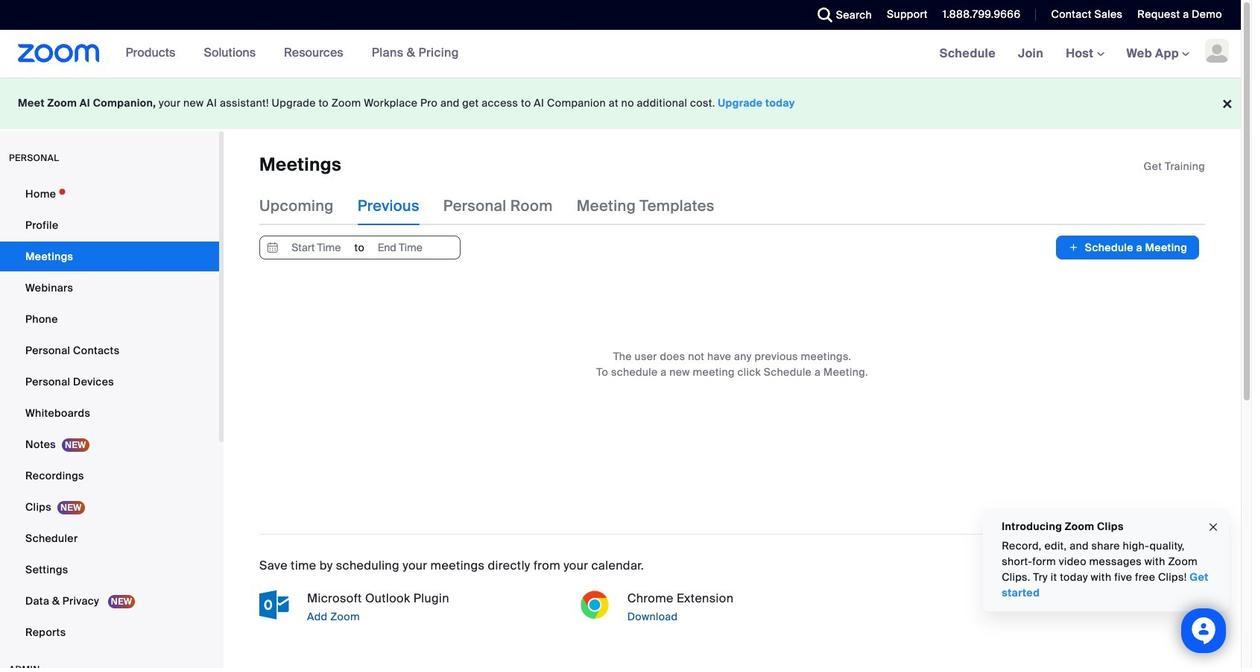 Task type: vqa. For each thing, say whether or not it's contained in the screenshot.
the close image
yes



Task type: describe. For each thing, give the bounding box(es) containing it.
close image
[[1208, 519, 1220, 536]]

profile picture image
[[1206, 39, 1229, 63]]

meetings navigation
[[929, 30, 1241, 78]]

date image
[[264, 237, 282, 259]]

Date Range Picker Start field
[[282, 237, 351, 259]]

personal menu menu
[[0, 179, 219, 649]]



Task type: locate. For each thing, give the bounding box(es) containing it.
zoom logo image
[[18, 44, 100, 63]]

Date Range Picker End field
[[366, 237, 435, 259]]

banner
[[0, 30, 1241, 78]]

tabs of meeting tab list
[[259, 187, 739, 225]]

footer
[[0, 78, 1241, 129]]

add image
[[1069, 240, 1079, 255]]

application
[[1144, 159, 1206, 174]]

product information navigation
[[100, 30, 470, 78]]



